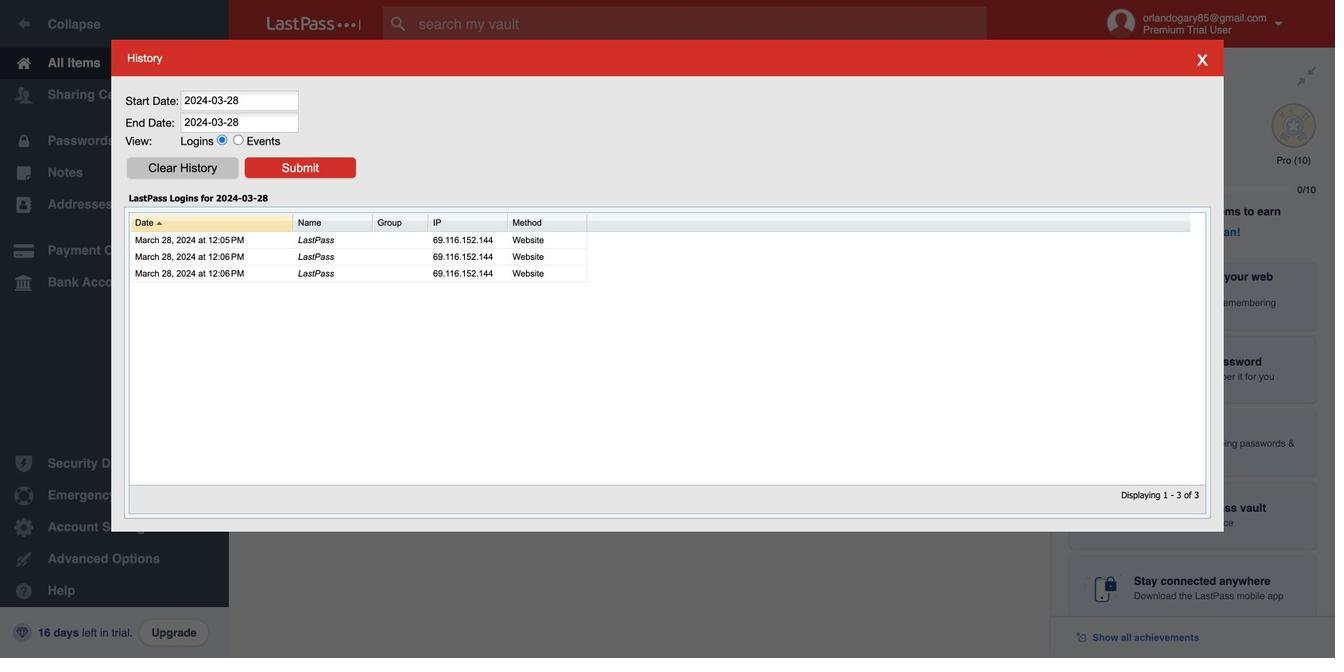 Task type: describe. For each thing, give the bounding box(es) containing it.
lastpass image
[[267, 17, 361, 31]]

search my vault text field
[[383, 6, 1019, 41]]

Search search field
[[383, 6, 1019, 41]]



Task type: locate. For each thing, give the bounding box(es) containing it.
main content main content
[[229, 48, 1051, 52]]

main navigation navigation
[[0, 0, 229, 658]]



Task type: vqa. For each thing, say whether or not it's contained in the screenshot.
SEARCH MY VAULT text field
yes



